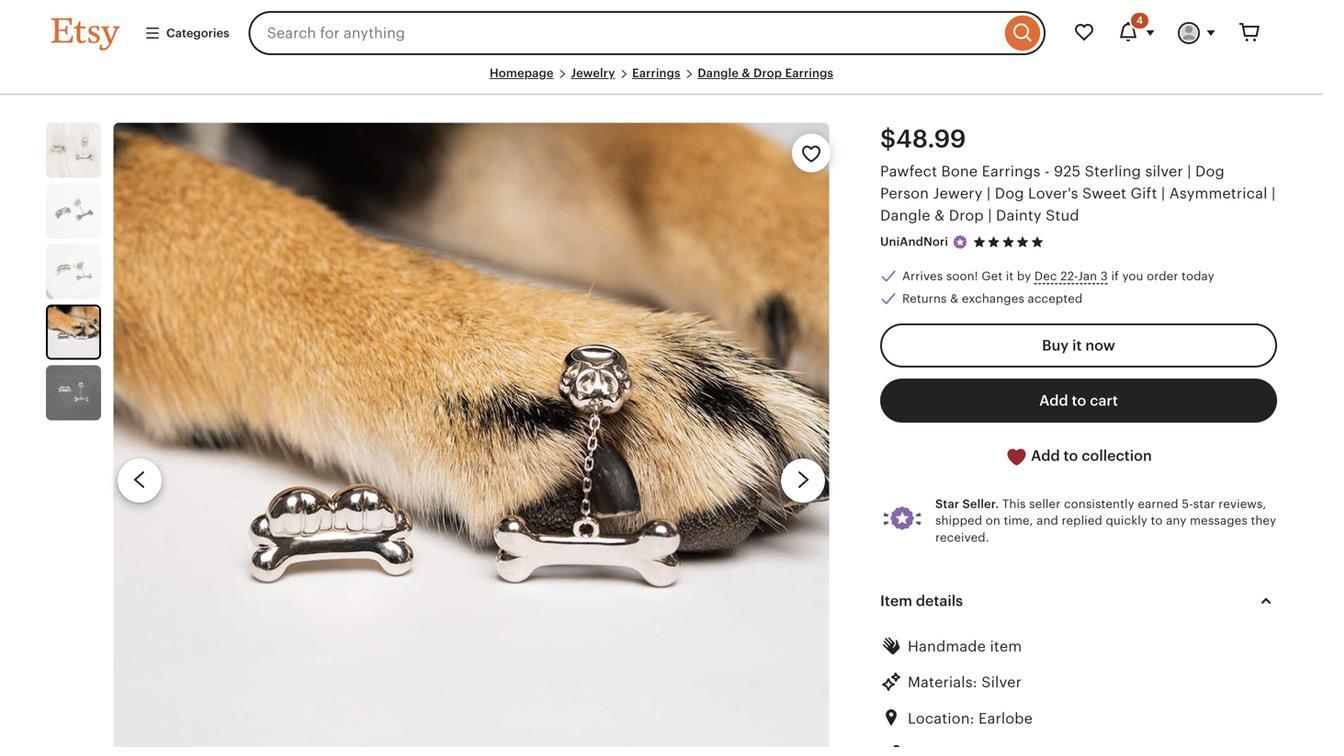 Task type: locate. For each thing, give the bounding box(es) containing it.
add to cart
[[1039, 392, 1118, 409]]

|
[[1187, 163, 1191, 180], [987, 185, 991, 202], [1161, 185, 1165, 202], [1272, 185, 1276, 202], [988, 207, 992, 224]]

1 vertical spatial it
[[1072, 337, 1082, 354]]

none search field inside categories banner
[[249, 11, 1046, 55]]

0 vertical spatial drop
[[753, 66, 782, 80]]

dog up "asymmetrical"
[[1195, 163, 1225, 180]]

details
[[916, 593, 963, 609]]

dangle right earrings link
[[698, 66, 739, 80]]

add
[[1039, 392, 1068, 409], [1031, 448, 1060, 464]]

categories button
[[130, 16, 243, 50]]

0 horizontal spatial dog
[[995, 185, 1024, 202]]

0 horizontal spatial drop
[[753, 66, 782, 80]]

asymmetrical
[[1169, 185, 1268, 202]]

this
[[1002, 497, 1026, 511]]

1 horizontal spatial drop
[[949, 207, 984, 224]]

materials:
[[908, 674, 977, 691]]

to for cart
[[1072, 392, 1086, 409]]

shipped
[[935, 514, 982, 528]]

& right earrings link
[[742, 66, 750, 80]]

0 vertical spatial dangle
[[698, 66, 739, 80]]

item
[[990, 638, 1022, 655]]

| right gift
[[1161, 185, 1165, 202]]

0 horizontal spatial it
[[1006, 269, 1014, 283]]

you
[[1122, 269, 1144, 283]]

1 vertical spatial to
[[1064, 448, 1078, 464]]

4
[[1137, 15, 1143, 26]]

location: earlobe
[[908, 710, 1033, 727]]

to
[[1072, 392, 1086, 409], [1064, 448, 1078, 464], [1151, 514, 1163, 528]]

add for add to collection
[[1031, 448, 1060, 464]]

1 vertical spatial drop
[[949, 207, 984, 224]]

dangle
[[698, 66, 739, 80], [880, 207, 931, 224]]

soon! get
[[946, 269, 1003, 283]]

& right returns
[[950, 292, 959, 305]]

to left cart
[[1072, 392, 1086, 409]]

homepage link
[[490, 66, 554, 80]]

2 vertical spatial &
[[950, 292, 959, 305]]

2 horizontal spatial &
[[950, 292, 959, 305]]

& for dangle
[[742, 66, 750, 80]]

& inside pawfect bone earrings - 925 sterling silver | dog person jewery | dog lover's sweet gift | asymmetrical | dangle & drop | dainty stud
[[935, 207, 945, 224]]

buy it now button
[[880, 324, 1277, 368]]

menu bar
[[51, 66, 1272, 95]]

dangle & drop earrings link
[[698, 66, 833, 80]]

1 horizontal spatial earrings
[[785, 66, 833, 80]]

dangle inside pawfect bone earrings - 925 sterling silver | dog person jewery | dog lover's sweet gift | asymmetrical | dangle & drop | dainty stud
[[880, 207, 931, 224]]

dog
[[1195, 163, 1225, 180], [995, 185, 1024, 202]]

pawfect bone earrings 925 sterling silver dog person image 1 image
[[46, 123, 101, 178]]

dec
[[1035, 269, 1057, 283]]

0 horizontal spatial earrings
[[632, 66, 681, 80]]

0 vertical spatial add
[[1039, 392, 1068, 409]]

drop
[[753, 66, 782, 80], [949, 207, 984, 224]]

earned
[[1138, 497, 1179, 511]]

0 vertical spatial it
[[1006, 269, 1014, 283]]

add to collection
[[1028, 448, 1152, 464]]

add left cart
[[1039, 392, 1068, 409]]

3
[[1101, 269, 1108, 283]]

order
[[1147, 269, 1178, 283]]

it right "buy"
[[1072, 337, 1082, 354]]

2 horizontal spatial earrings
[[982, 163, 1041, 180]]

0 vertical spatial to
[[1072, 392, 1086, 409]]

jewelry
[[571, 66, 615, 80]]

to inside add to cart button
[[1072, 392, 1086, 409]]

it
[[1006, 269, 1014, 283], [1072, 337, 1082, 354]]

location:
[[908, 710, 975, 727]]

dangle down person
[[880, 207, 931, 224]]

now
[[1085, 337, 1115, 354]]

1 horizontal spatial dangle
[[880, 207, 931, 224]]

None search field
[[249, 11, 1046, 55]]

jewery
[[933, 185, 983, 202]]

quickly
[[1106, 514, 1148, 528]]

and
[[1037, 514, 1058, 528]]

0 vertical spatial dog
[[1195, 163, 1225, 180]]

0 horizontal spatial &
[[742, 66, 750, 80]]

1 vertical spatial dangle
[[880, 207, 931, 224]]

925
[[1054, 163, 1081, 180]]

4 button
[[1106, 11, 1167, 55]]

1 vertical spatial &
[[935, 207, 945, 224]]

to left collection
[[1064, 448, 1078, 464]]

2 vertical spatial to
[[1151, 514, 1163, 528]]

Search for anything text field
[[249, 11, 1001, 55]]

0 vertical spatial &
[[742, 66, 750, 80]]

| right silver
[[1187, 163, 1191, 180]]

if
[[1111, 269, 1119, 283]]

& down jewery on the top right
[[935, 207, 945, 224]]

add to collection button
[[880, 434, 1277, 479]]

drop inside pawfect bone earrings - 925 sterling silver | dog person jewery | dog lover's sweet gift | asymmetrical | dangle & drop | dainty stud
[[949, 207, 984, 224]]

to inside add to collection button
[[1064, 448, 1078, 464]]

1 vertical spatial add
[[1031, 448, 1060, 464]]

add up seller
[[1031, 448, 1060, 464]]

&
[[742, 66, 750, 80], [935, 207, 945, 224], [950, 292, 959, 305]]

item
[[880, 593, 912, 609]]

earrings
[[632, 66, 681, 80], [785, 66, 833, 80], [982, 163, 1041, 180]]

1 horizontal spatial &
[[935, 207, 945, 224]]

they
[[1251, 514, 1276, 528]]

pawfect bone earrings 925 sterling silver dog person image 4 image
[[113, 123, 829, 747], [48, 307, 99, 358]]

pawfect bone earrings 925 sterling silver dog person image 3 image
[[46, 244, 101, 299]]

star_seller image
[[952, 234, 968, 251]]

silver
[[1145, 163, 1183, 180]]

it left by
[[1006, 269, 1014, 283]]

| right jewery on the top right
[[987, 185, 991, 202]]

dog up the dainty
[[995, 185, 1024, 202]]

1 horizontal spatial it
[[1072, 337, 1082, 354]]

item details button
[[864, 579, 1294, 623]]

pawfect bone earrings - 925 sterling silver | dog person jewery | dog lover's sweet gift | asymmetrical | dangle & drop | dainty stud
[[880, 163, 1276, 224]]

-
[[1045, 163, 1050, 180]]

to down earned
[[1151, 514, 1163, 528]]



Task type: vqa. For each thing, say whether or not it's contained in the screenshot.
Arrives soon! Get it by Dec 22-Jan 3 if you order today
yes



Task type: describe. For each thing, give the bounding box(es) containing it.
by
[[1017, 269, 1031, 283]]

0 horizontal spatial dangle
[[698, 66, 739, 80]]

silver
[[982, 674, 1022, 691]]

$48.99
[[880, 125, 966, 153]]

lover's
[[1028, 185, 1078, 202]]

star
[[1193, 497, 1215, 511]]

today
[[1182, 269, 1215, 283]]

bone
[[941, 163, 978, 180]]

sterling
[[1085, 163, 1141, 180]]

jewelry link
[[571, 66, 615, 80]]

star seller.
[[935, 497, 999, 511]]

exchanges
[[962, 292, 1025, 305]]

uniandnori link
[[880, 235, 948, 249]]

pawfect
[[880, 163, 937, 180]]

cart
[[1090, 392, 1118, 409]]

| right "asymmetrical"
[[1272, 185, 1276, 202]]

1 horizontal spatial dog
[[1195, 163, 1225, 180]]

0 horizontal spatial pawfect bone earrings 925 sterling silver dog person image 4 image
[[48, 307, 99, 358]]

homepage
[[490, 66, 554, 80]]

item details
[[880, 593, 963, 609]]

consistently
[[1064, 497, 1135, 511]]

person
[[880, 185, 929, 202]]

pawfect bone earrings 925 sterling silver dog person image 2 image
[[46, 183, 101, 239]]

& for returns
[[950, 292, 959, 305]]

arrives
[[902, 269, 943, 283]]

1 horizontal spatial pawfect bone earrings 925 sterling silver dog person image 4 image
[[113, 123, 829, 747]]

time,
[[1004, 514, 1033, 528]]

add for add to cart
[[1039, 392, 1068, 409]]

categories banner
[[18, 0, 1305, 66]]

stud
[[1046, 207, 1079, 224]]

collection
[[1082, 448, 1152, 464]]

handmade
[[908, 638, 986, 655]]

dangle & drop earrings
[[698, 66, 833, 80]]

received.
[[935, 530, 989, 544]]

replied
[[1062, 514, 1103, 528]]

any
[[1166, 514, 1187, 528]]

sweet
[[1082, 185, 1127, 202]]

accepted
[[1028, 292, 1083, 305]]

messages
[[1190, 514, 1248, 528]]

returns & exchanges accepted
[[902, 292, 1083, 305]]

categories
[[166, 26, 229, 40]]

handmade item
[[908, 638, 1022, 655]]

1 vertical spatial dog
[[995, 185, 1024, 202]]

it inside button
[[1072, 337, 1082, 354]]

| left the dainty
[[988, 207, 992, 224]]

arrives soon! get it by dec 22-jan 3 if you order today
[[902, 269, 1215, 283]]

reviews,
[[1219, 497, 1267, 511]]

add to cart button
[[880, 379, 1277, 423]]

dainty
[[996, 207, 1042, 224]]

buy
[[1042, 337, 1069, 354]]

22-
[[1061, 269, 1078, 283]]

materials: silver
[[908, 674, 1022, 691]]

seller
[[1029, 497, 1061, 511]]

earrings inside pawfect bone earrings - 925 sterling silver | dog person jewery | dog lover's sweet gift | asymmetrical | dangle & drop | dainty stud
[[982, 163, 1041, 180]]

on
[[986, 514, 1001, 528]]

menu bar containing homepage
[[51, 66, 1272, 95]]

pawfect bone earrings 925 sterling silver dog person image 5 image
[[46, 365, 101, 420]]

gift
[[1131, 185, 1157, 202]]

seller.
[[962, 497, 999, 511]]

earrings link
[[632, 66, 681, 80]]

to for collection
[[1064, 448, 1078, 464]]

jan
[[1078, 269, 1097, 283]]

this seller consistently earned 5-star reviews, shipped on time, and replied quickly to any messages they received.
[[935, 497, 1276, 544]]

returns
[[902, 292, 947, 305]]

earlobe
[[979, 710, 1033, 727]]

star
[[935, 497, 959, 511]]

uniandnori
[[880, 235, 948, 249]]

to inside this seller consistently earned 5-star reviews, shipped on time, and replied quickly to any messages they received.
[[1151, 514, 1163, 528]]

buy it now
[[1042, 337, 1115, 354]]

5-
[[1182, 497, 1193, 511]]



